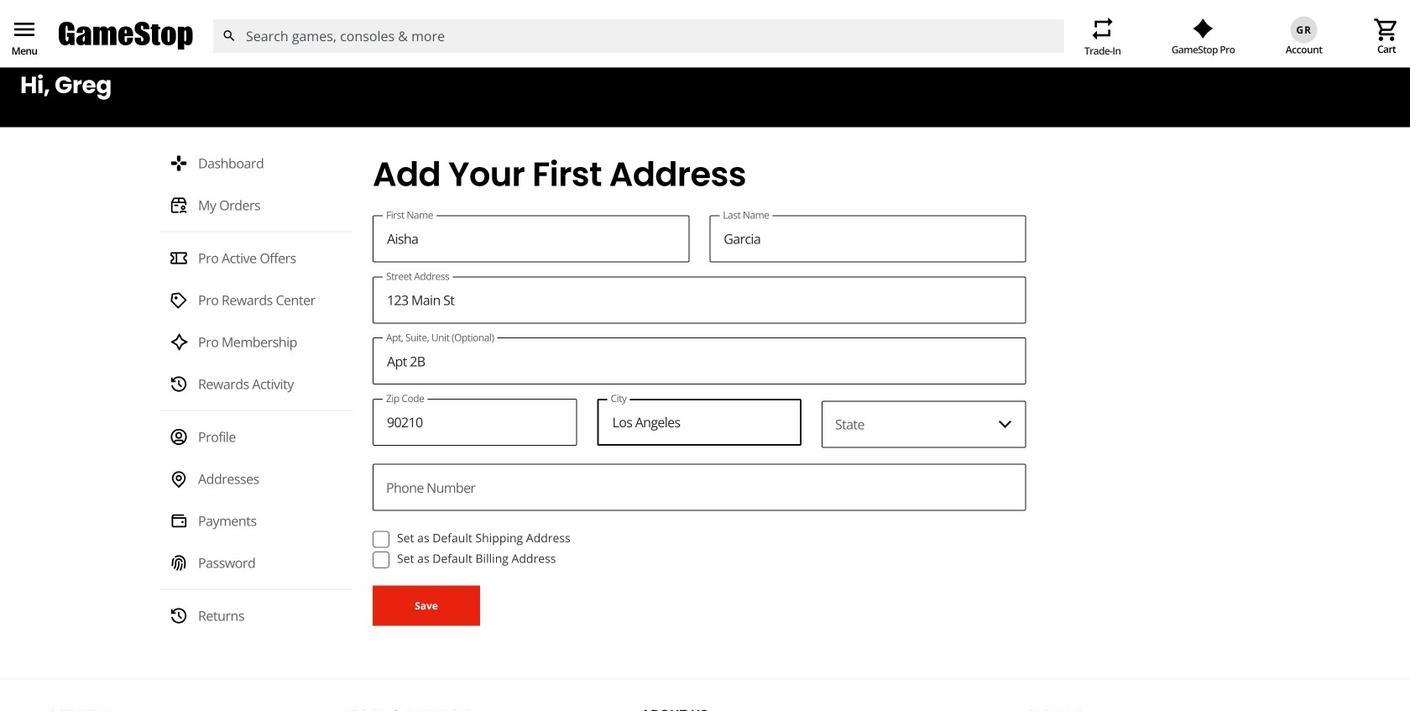 Task type: locate. For each thing, give the bounding box(es) containing it.
pro rewards center icon image
[[170, 291, 188, 310]]

Search games, consoles & more search field
[[246, 19, 1034, 53]]

None text field
[[373, 215, 690, 262], [710, 215, 1026, 262], [373, 338, 1026, 385], [597, 399, 802, 446], [373, 215, 690, 262], [710, 215, 1026, 262], [373, 338, 1026, 385], [597, 399, 802, 446]]

None search field
[[212, 19, 1065, 53]]

None telephone field
[[373, 399, 577, 446]]

None text field
[[373, 276, 1026, 324], [373, 464, 1026, 511], [373, 276, 1026, 324], [373, 464, 1026, 511]]

profile icon image
[[170, 428, 188, 446]]

rewards activity icon image
[[170, 375, 188, 394]]

pro membership icon image
[[170, 333, 188, 352]]



Task type: describe. For each thing, give the bounding box(es) containing it.
gamestop pro icon image
[[1193, 18, 1214, 39]]

returns icon image
[[170, 607, 188, 625]]

dashboard icon image
[[170, 154, 188, 173]]

my orders icon image
[[170, 196, 188, 215]]

pro active offers icon image
[[170, 249, 188, 268]]

password icon image
[[170, 554, 188, 572]]

gamestop image
[[59, 20, 193, 52]]

addresses icon image
[[170, 470, 188, 488]]

payments icon image
[[170, 512, 188, 530]]



Task type: vqa. For each thing, say whether or not it's contained in the screenshot.
GameStop image at the top of the page
yes



